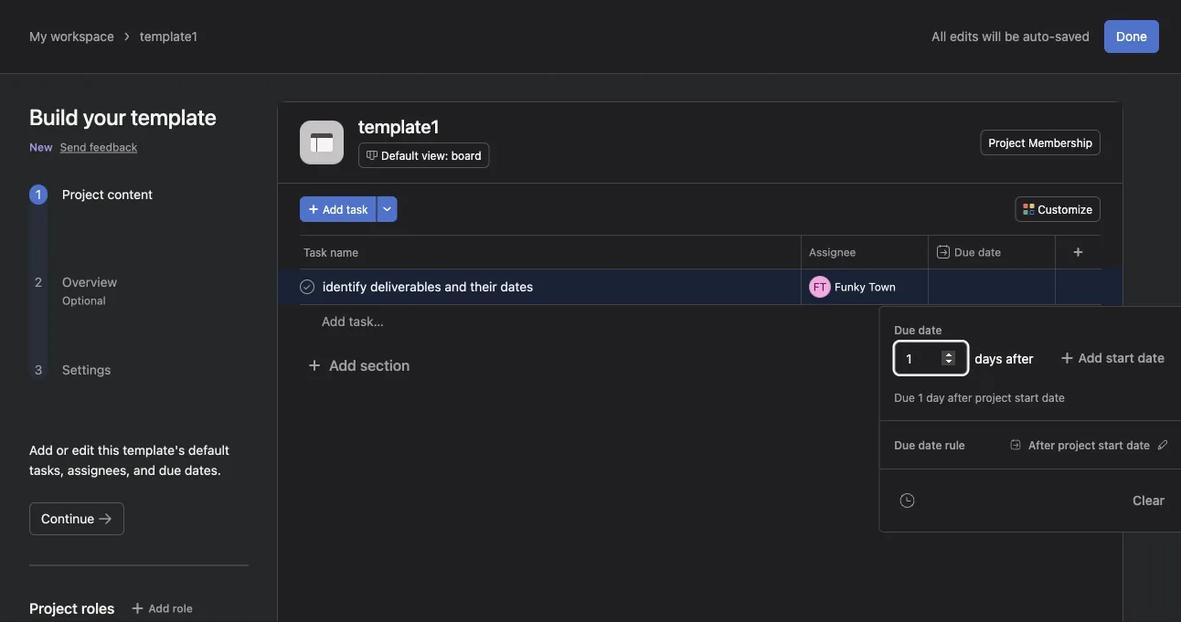 Task type: vqa. For each thing, say whether or not it's contained in the screenshot.
Filter: 1
no



Task type: describe. For each thing, give the bounding box(es) containing it.
task…
[[349, 314, 384, 329]]

0 horizontal spatial due date
[[895, 324, 943, 337]]

project content button
[[62, 187, 153, 202]]

my
[[29, 29, 47, 44]]

add for add or edit this template's default tasks, assignees, and due dates.
[[29, 443, 53, 458]]

edit
[[72, 443, 94, 458]]

feedback
[[89, 141, 137, 154]]

done
[[1117, 29, 1148, 44]]

funky
[[835, 281, 866, 294]]

new
[[29, 141, 53, 154]]

add or edit this template's default tasks, assignees, and due dates.
[[29, 443, 230, 478]]

add for add task…
[[322, 314, 346, 329]]

default
[[381, 149, 419, 162]]

or
[[56, 443, 68, 458]]

more actions image
[[382, 204, 393, 215]]

3
[[34, 363, 42, 378]]

membership
[[1029, 136, 1093, 149]]

identify deliverables and their dates cell
[[278, 269, 802, 306]]

row containing task name
[[278, 235, 1123, 269]]

add task
[[323, 203, 368, 216]]

clear button
[[1122, 485, 1177, 518]]

add start date button
[[1049, 342, 1177, 375]]

overview button
[[62, 275, 117, 290]]

content
[[108, 187, 153, 202]]

ft
[[814, 281, 827, 294]]

row containing ft
[[278, 269, 1123, 306]]

after project start date button
[[1003, 436, 1177, 455]]

project membership
[[989, 136, 1093, 149]]

days
[[975, 351, 1003, 366]]

rule
[[946, 439, 966, 452]]

add role
[[149, 603, 193, 616]]

and
[[134, 463, 156, 478]]

section
[[360, 357, 410, 375]]

new send feedback
[[29, 141, 137, 154]]

day
[[927, 392, 945, 404]]

your template
[[83, 104, 217, 130]]

2 vertical spatial start
[[1099, 439, 1124, 452]]

after
[[1029, 439, 1056, 452]]

project content
[[62, 187, 153, 202]]

add field image
[[1073, 247, 1084, 258]]

1 horizontal spatial 1
[[919, 392, 924, 404]]

project for project membership
[[989, 136, 1026, 149]]

ft button
[[810, 276, 832, 298]]

template image
[[311, 132, 333, 154]]

tasks,
[[29, 463, 64, 478]]

my workspace
[[29, 29, 114, 44]]

overview
[[62, 275, 117, 290]]

be
[[1005, 29, 1020, 44]]

default view: board
[[381, 149, 482, 162]]

assignee
[[810, 246, 857, 259]]

send
[[60, 141, 86, 154]]

add task… row
[[278, 305, 1123, 338]]

0 vertical spatial after
[[1006, 351, 1034, 366]]

identify deliverables and their dates text field
[[319, 278, 539, 296]]

due
[[159, 463, 181, 478]]

template's
[[123, 443, 185, 458]]

project for project content
[[62, 187, 104, 202]]

done button
[[1105, 20, 1160, 53]]

task
[[304, 246, 327, 259]]

build
[[29, 104, 78, 130]]

2
[[35, 275, 42, 290]]

settings button
[[62, 363, 111, 378]]



Task type: locate. For each thing, give the bounding box(es) containing it.
continue
[[41, 512, 94, 527]]

2 row from the top
[[278, 269, 1123, 306]]

settings
[[62, 363, 111, 378]]

due inside row
[[955, 246, 976, 259]]

1 horizontal spatial project
[[989, 136, 1026, 149]]

view:
[[422, 149, 449, 162]]

default
[[188, 443, 230, 458]]

add inside "add or edit this template's default tasks, assignees, and due dates."
[[29, 443, 53, 458]]

template1 up 'default'
[[359, 115, 440, 137]]

0 horizontal spatial after
[[948, 392, 973, 404]]

1 horizontal spatial due date
[[955, 246, 1002, 259]]

due date rule
[[895, 439, 966, 452]]

add for add task
[[323, 203, 343, 216]]

days after
[[975, 351, 1034, 366]]

0 horizontal spatial 1
[[36, 187, 41, 202]]

0 horizontal spatial project
[[976, 392, 1012, 404]]

name
[[330, 246, 359, 259]]

0 vertical spatial start
[[1107, 351, 1135, 366]]

add
[[323, 203, 343, 216], [322, 314, 346, 329], [1079, 351, 1103, 366], [329, 357, 357, 375], [29, 443, 53, 458], [149, 603, 170, 616]]

due
[[955, 246, 976, 259], [895, 324, 916, 337], [895, 392, 916, 404], [895, 439, 916, 452]]

0 vertical spatial project
[[989, 136, 1026, 149]]

due date
[[955, 246, 1002, 259], [895, 324, 943, 337]]

1 horizontal spatial project
[[1059, 439, 1096, 452]]

1 down the new
[[36, 187, 41, 202]]

1 left "day"
[[919, 392, 924, 404]]

add task…
[[322, 314, 384, 329]]

town
[[869, 281, 896, 294]]

1 inside 1 2 3
[[36, 187, 41, 202]]

1 vertical spatial start
[[1015, 392, 1039, 404]]

assignees,
[[68, 463, 130, 478]]

1 vertical spatial after
[[948, 392, 973, 404]]

project inside button
[[1059, 439, 1096, 452]]

1 horizontal spatial template1
[[359, 115, 440, 137]]

None number field
[[895, 342, 968, 375]]

1 vertical spatial due date
[[895, 324, 943, 337]]

this
[[98, 443, 119, 458]]

project left content
[[62, 187, 104, 202]]

add section button
[[300, 349, 417, 382]]

add task button
[[300, 197, 377, 222]]

project
[[976, 392, 1012, 404], [1059, 439, 1096, 452]]

add up tasks,
[[29, 443, 53, 458]]

0 vertical spatial 1
[[36, 187, 41, 202]]

due 1 day after project start date
[[895, 392, 1066, 404]]

add for add role
[[149, 603, 170, 616]]

1 2 3
[[34, 187, 42, 378]]

project inside button
[[989, 136, 1026, 149]]

project roles
[[29, 601, 115, 618]]

1 vertical spatial template1
[[359, 115, 440, 137]]

set due time image
[[900, 494, 915, 509]]

add inside button
[[329, 357, 357, 375]]

date
[[979, 246, 1002, 259], [919, 324, 943, 337], [1138, 351, 1165, 366], [1043, 392, 1066, 404], [919, 439, 943, 452], [1127, 439, 1151, 452]]

add for add start date
[[1079, 351, 1103, 366]]

add left role
[[149, 603, 170, 616]]

1 row from the top
[[278, 235, 1123, 269]]

after right "days"
[[1006, 351, 1034, 366]]

add left task…
[[322, 314, 346, 329]]

saved
[[1056, 29, 1090, 44]]

project membership button
[[981, 130, 1101, 156]]

my workspace link
[[29, 29, 114, 44]]

add section
[[329, 357, 410, 375]]

0 vertical spatial due date
[[955, 246, 1002, 259]]

after
[[1006, 351, 1034, 366], [948, 392, 973, 404]]

send feedback link
[[60, 139, 137, 156]]

after right "day"
[[948, 392, 973, 404]]

add for add section
[[329, 357, 357, 375]]

overview optional
[[62, 275, 117, 307]]

after project start date
[[1029, 439, 1151, 452]]

continue button
[[29, 503, 125, 536]]

1 vertical spatial project
[[1059, 439, 1096, 452]]

customize button
[[1016, 197, 1101, 222]]

project right after
[[1059, 439, 1096, 452]]

default view: board button
[[359, 143, 490, 168]]

start
[[1107, 351, 1135, 366], [1015, 392, 1039, 404], [1099, 439, 1124, 452]]

customize
[[1038, 203, 1093, 216]]

template1 up 'your template'
[[140, 29, 198, 44]]

task
[[347, 203, 368, 216]]

dates.
[[185, 463, 221, 478]]

add inside row
[[322, 314, 346, 329]]

clear
[[1134, 494, 1165, 509]]

add role button
[[122, 596, 201, 622]]

project left membership
[[989, 136, 1026, 149]]

1 vertical spatial 1
[[919, 392, 924, 404]]

template1
[[140, 29, 198, 44], [359, 115, 440, 137]]

1 vertical spatial project
[[62, 187, 104, 202]]

task name
[[304, 246, 359, 259]]

0 horizontal spatial template1
[[140, 29, 198, 44]]

date inside row
[[979, 246, 1002, 259]]

build your template
[[29, 104, 217, 130]]

add left the section
[[329, 357, 357, 375]]

workspace
[[51, 29, 114, 44]]

edits
[[950, 29, 979, 44]]

add start date
[[1079, 351, 1165, 366]]

due date inside row
[[955, 246, 1002, 259]]

1 horizontal spatial after
[[1006, 351, 1034, 366]]

all edits will be auto-saved
[[932, 29, 1090, 44]]

0 vertical spatial template1
[[140, 29, 198, 44]]

will
[[983, 29, 1002, 44]]

add left 'task'
[[323, 203, 343, 216]]

1
[[36, 187, 41, 202], [919, 392, 924, 404]]

project
[[989, 136, 1026, 149], [62, 187, 104, 202]]

board
[[452, 149, 482, 162]]

all
[[932, 29, 947, 44]]

0 horizontal spatial project
[[62, 187, 104, 202]]

funky town
[[835, 281, 896, 294]]

auto-
[[1024, 29, 1056, 44]]

row
[[278, 235, 1123, 269], [278, 269, 1123, 306]]

project down "days"
[[976, 392, 1012, 404]]

role
[[173, 603, 193, 616]]

optional
[[62, 295, 106, 307]]

0 vertical spatial project
[[976, 392, 1012, 404]]

add right the days after
[[1079, 351, 1103, 366]]



